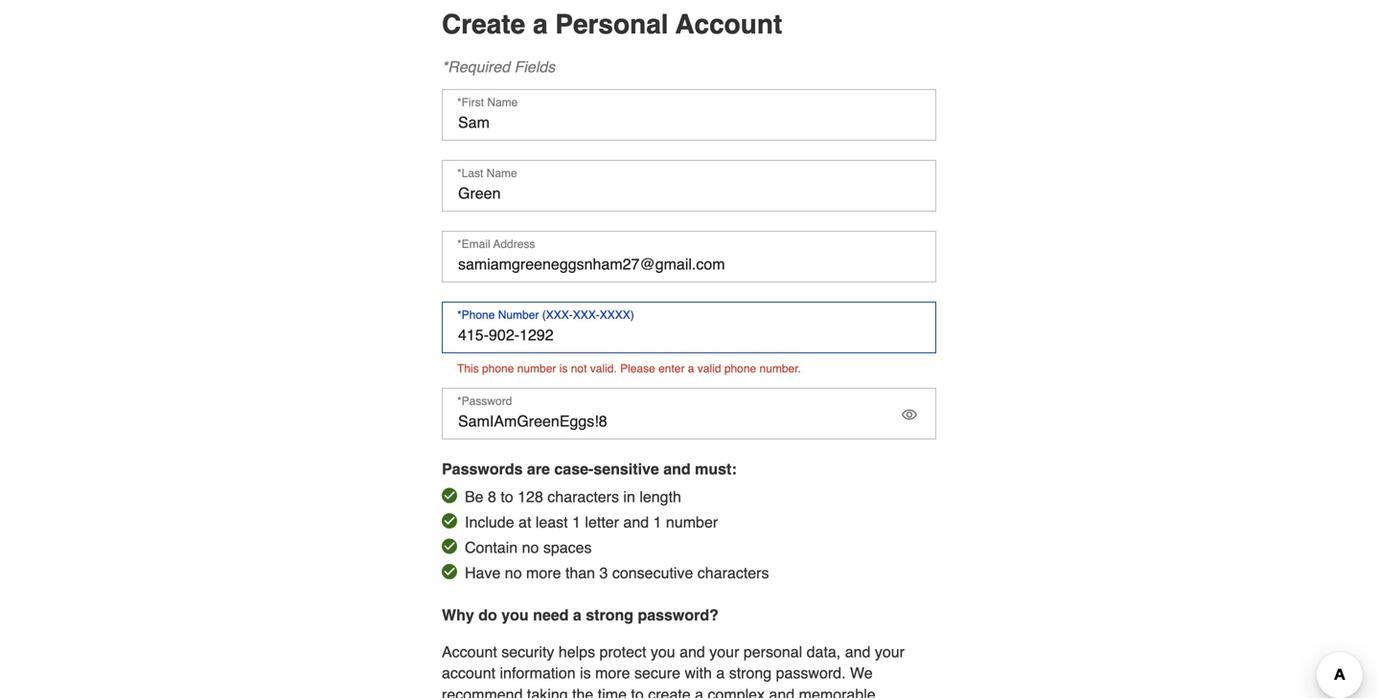 Task type: describe. For each thing, give the bounding box(es) containing it.
*phone number (xxx-xxx-xxxx)
[[457, 309, 634, 322]]

personal
[[744, 643, 802, 661]]

passwords are case-sensitive and must:
[[442, 461, 737, 478]]

recommend
[[442, 686, 523, 699]]

*Last Name text field
[[442, 160, 936, 212]]

data,
[[807, 643, 841, 661]]

account
[[442, 665, 496, 683]]

*Password text field
[[442, 388, 936, 440]]

0 vertical spatial you
[[501, 607, 529, 624]]

spaces
[[543, 539, 592, 557]]

0 horizontal spatial characters
[[548, 488, 619, 506]]

password?
[[638, 607, 719, 624]]

and up with
[[680, 643, 705, 661]]

0 horizontal spatial strong
[[586, 607, 634, 624]]

password.
[[776, 665, 846, 683]]

number
[[498, 309, 539, 322]]

and down password.
[[769, 686, 795, 699]]

a down with
[[695, 686, 704, 699]]

this
[[457, 362, 479, 376]]

letter
[[585, 514, 619, 531]]

0 vertical spatial to
[[501, 488, 513, 506]]

no for have
[[505, 564, 522, 582]]

be
[[465, 488, 484, 506]]

we
[[850, 665, 873, 683]]

please
[[620, 362, 655, 376]]

personal
[[555, 9, 669, 40]]

1 your from the left
[[710, 643, 739, 661]]

*last name
[[457, 167, 517, 180]]

2 1 from the left
[[653, 514, 662, 531]]

length
[[640, 488, 681, 506]]

(xxx-
[[542, 309, 573, 322]]

contain
[[465, 539, 518, 557]]

name for *first name
[[487, 96, 518, 109]]

create
[[648, 686, 691, 699]]

a up fields on the left top
[[533, 9, 548, 40]]

fields
[[514, 58, 555, 76]]

*First Name text field
[[442, 89, 936, 141]]

xxxx)
[[600, 309, 634, 322]]

number.
[[760, 362, 801, 376]]

address
[[493, 238, 535, 251]]

valid.
[[590, 362, 617, 376]]

least
[[536, 514, 568, 531]]

have no more than 3 consecutive characters
[[465, 564, 769, 582]]

enter
[[659, 362, 685, 376]]

3
[[600, 564, 608, 582]]

*first name
[[457, 96, 518, 109]]

account security helps protect you and your personal data, and your account information is more secure with a strong password. we recommend taking the time to create a complex and memorab
[[442, 643, 905, 699]]

1 1 from the left
[[572, 514, 581, 531]]

*email address
[[457, 238, 535, 251]]

*last
[[457, 167, 483, 180]]

*required
[[442, 58, 510, 76]]

sensitive
[[594, 461, 659, 478]]

the
[[572, 686, 594, 699]]

more inside account security helps protect you and your personal data, and your account information is more secure with a strong password. we recommend taking the time to create a complex and memorab
[[595, 665, 630, 683]]

*password
[[457, 395, 512, 408]]

passwords
[[442, 461, 523, 478]]

than
[[565, 564, 595, 582]]

at
[[519, 514, 531, 531]]

0 vertical spatial number
[[517, 362, 556, 376]]

2 phone from the left
[[724, 362, 756, 376]]



Task type: locate. For each thing, give the bounding box(es) containing it.
create
[[442, 9, 525, 40]]

1 horizontal spatial your
[[875, 643, 905, 661]]

0 horizontal spatial more
[[526, 564, 561, 582]]

and up we
[[845, 643, 871, 661]]

do
[[478, 607, 497, 624]]

name right '*first' at the top left of the page
[[487, 96, 518, 109]]

1 horizontal spatial strong
[[729, 665, 772, 683]]

to right time at the left bottom of the page
[[631, 686, 644, 699]]

with
[[685, 665, 712, 683]]

1 horizontal spatial number
[[666, 514, 718, 531]]

account
[[676, 9, 782, 40], [442, 643, 497, 661]]

characters
[[548, 488, 619, 506], [698, 564, 769, 582]]

0 vertical spatial more
[[526, 564, 561, 582]]

0 horizontal spatial account
[[442, 643, 497, 661]]

complex
[[708, 686, 765, 699]]

consecutive
[[612, 564, 693, 582]]

characters up password?
[[698, 564, 769, 582]]

0 horizontal spatial number
[[517, 362, 556, 376]]

1 horizontal spatial more
[[595, 665, 630, 683]]

are
[[527, 461, 550, 478]]

0 vertical spatial strong
[[586, 607, 634, 624]]

1 right the least
[[572, 514, 581, 531]]

1 vertical spatial number
[[666, 514, 718, 531]]

protect
[[600, 643, 646, 661]]

1 horizontal spatial 1
[[653, 514, 662, 531]]

number left not
[[517, 362, 556, 376]]

name right *last at top left
[[487, 167, 517, 180]]

1 down the length
[[653, 514, 662, 531]]

number down the length
[[666, 514, 718, 531]]

strong
[[586, 607, 634, 624], [729, 665, 772, 683]]

1 horizontal spatial to
[[631, 686, 644, 699]]

*phone
[[457, 309, 495, 322]]

xxx-
[[573, 309, 600, 322]]

0 vertical spatial name
[[487, 96, 518, 109]]

no for contain
[[522, 539, 539, 557]]

number
[[517, 362, 556, 376], [666, 514, 718, 531]]

1 vertical spatial is
[[580, 665, 591, 683]]

why
[[442, 607, 474, 624]]

no down contain no spaces
[[505, 564, 522, 582]]

helps
[[559, 643, 595, 661]]

1 horizontal spatial characters
[[698, 564, 769, 582]]

more
[[526, 564, 561, 582], [595, 665, 630, 683]]

your
[[710, 643, 739, 661], [875, 643, 905, 661]]

need
[[533, 607, 569, 624]]

1 vertical spatial name
[[487, 167, 517, 180]]

time
[[598, 686, 627, 699]]

128
[[518, 488, 543, 506]]

0 horizontal spatial you
[[501, 607, 529, 624]]

0 vertical spatial is
[[559, 362, 568, 376]]

name
[[487, 96, 518, 109], [487, 167, 517, 180]]

1 horizontal spatial you
[[651, 643, 675, 661]]

a left 'valid'
[[688, 362, 694, 376]]

1 vertical spatial characters
[[698, 564, 769, 582]]

you right the 'do'
[[501, 607, 529, 624]]

1 phone from the left
[[482, 362, 514, 376]]

1 horizontal spatial phone
[[724, 362, 756, 376]]

0 vertical spatial no
[[522, 539, 539, 557]]

8
[[488, 488, 496, 506]]

1 horizontal spatial account
[[676, 9, 782, 40]]

0 horizontal spatial to
[[501, 488, 513, 506]]

more down contain no spaces
[[526, 564, 561, 582]]

strong up complex at the bottom of the page
[[729, 665, 772, 683]]

1 vertical spatial you
[[651, 643, 675, 661]]

1 vertical spatial to
[[631, 686, 644, 699]]

*email
[[457, 238, 490, 251]]

no down at
[[522, 539, 539, 557]]

*Email Address text field
[[442, 231, 936, 283]]

this phone number is not valid. please enter a valid phone number.
[[457, 362, 801, 376]]

account inside account security helps protect you and your personal data, and your account information is more secure with a strong password. we recommend taking the time to create a complex and memorab
[[442, 643, 497, 661]]

hide password image
[[902, 407, 917, 423]]

information
[[500, 665, 576, 683]]

you up secure
[[651, 643, 675, 661]]

taking
[[527, 686, 568, 699]]

and down in
[[623, 514, 649, 531]]

case-
[[554, 461, 594, 478]]

valid
[[698, 362, 721, 376]]

to inside account security helps protect you and your personal data, and your account information is more secure with a strong password. we recommend taking the time to create a complex and memorab
[[631, 686, 644, 699]]

no
[[522, 539, 539, 557], [505, 564, 522, 582]]

in
[[623, 488, 635, 506]]

strong inside account security helps protect you and your personal data, and your account information is more secure with a strong password. we recommend taking the time to create a complex and memorab
[[729, 665, 772, 683]]

is up the
[[580, 665, 591, 683]]

0 horizontal spatial is
[[559, 362, 568, 376]]

0 horizontal spatial your
[[710, 643, 739, 661]]

to right the 8
[[501, 488, 513, 506]]

phone
[[482, 362, 514, 376], [724, 362, 756, 376]]

0 vertical spatial account
[[676, 9, 782, 40]]

be 8 to 128 characters in length
[[465, 488, 681, 506]]

not
[[571, 362, 587, 376]]

1 vertical spatial strong
[[729, 665, 772, 683]]

name for *last name
[[487, 167, 517, 180]]

1 vertical spatial no
[[505, 564, 522, 582]]

2 your from the left
[[875, 643, 905, 661]]

1 horizontal spatial is
[[580, 665, 591, 683]]

phone right 'valid'
[[724, 362, 756, 376]]

to
[[501, 488, 513, 506], [631, 686, 644, 699]]

secure
[[634, 665, 680, 683]]

characters up include at least 1 letter and 1 number
[[548, 488, 619, 506]]

a
[[533, 9, 548, 40], [688, 362, 694, 376], [573, 607, 582, 624], [716, 665, 725, 683], [695, 686, 704, 699]]

more up time at the left bottom of the page
[[595, 665, 630, 683]]

1 vertical spatial more
[[595, 665, 630, 683]]

and up the length
[[663, 461, 691, 478]]

0 horizontal spatial 1
[[572, 514, 581, 531]]

is
[[559, 362, 568, 376], [580, 665, 591, 683]]

and
[[663, 461, 691, 478], [623, 514, 649, 531], [680, 643, 705, 661], [845, 643, 871, 661], [769, 686, 795, 699]]

a right need at the left
[[573, 607, 582, 624]]

your right data,
[[875, 643, 905, 661]]

1 vertical spatial account
[[442, 643, 497, 661]]

a right with
[[716, 665, 725, 683]]

your up with
[[710, 643, 739, 661]]

security
[[502, 643, 554, 661]]

include
[[465, 514, 514, 531]]

contain no spaces
[[465, 539, 592, 557]]

*first
[[457, 96, 484, 109]]

1
[[572, 514, 581, 531], [653, 514, 662, 531]]

must:
[[695, 461, 737, 478]]

create a personal account
[[442, 9, 782, 40]]

you
[[501, 607, 529, 624], [651, 643, 675, 661]]

0 horizontal spatial phone
[[482, 362, 514, 376]]

0 vertical spatial characters
[[548, 488, 619, 506]]

*Phone Number (XXX-XXX-XXXX) text field
[[442, 302, 936, 354]]

include at least 1 letter and 1 number
[[465, 514, 718, 531]]

why do you need a strong password?
[[442, 607, 719, 624]]

strong up protect
[[586, 607, 634, 624]]

is left not
[[559, 362, 568, 376]]

have
[[465, 564, 501, 582]]

*required fields
[[442, 58, 555, 76]]

you inside account security helps protect you and your personal data, and your account information is more secure with a strong password. we recommend taking the time to create a complex and memorab
[[651, 643, 675, 661]]

is inside account security helps protect you and your personal data, and your account information is more secure with a strong password. we recommend taking the time to create a complex and memorab
[[580, 665, 591, 683]]

phone right this
[[482, 362, 514, 376]]



Task type: vqa. For each thing, say whether or not it's contained in the screenshot.
EDIT associated with an
no



